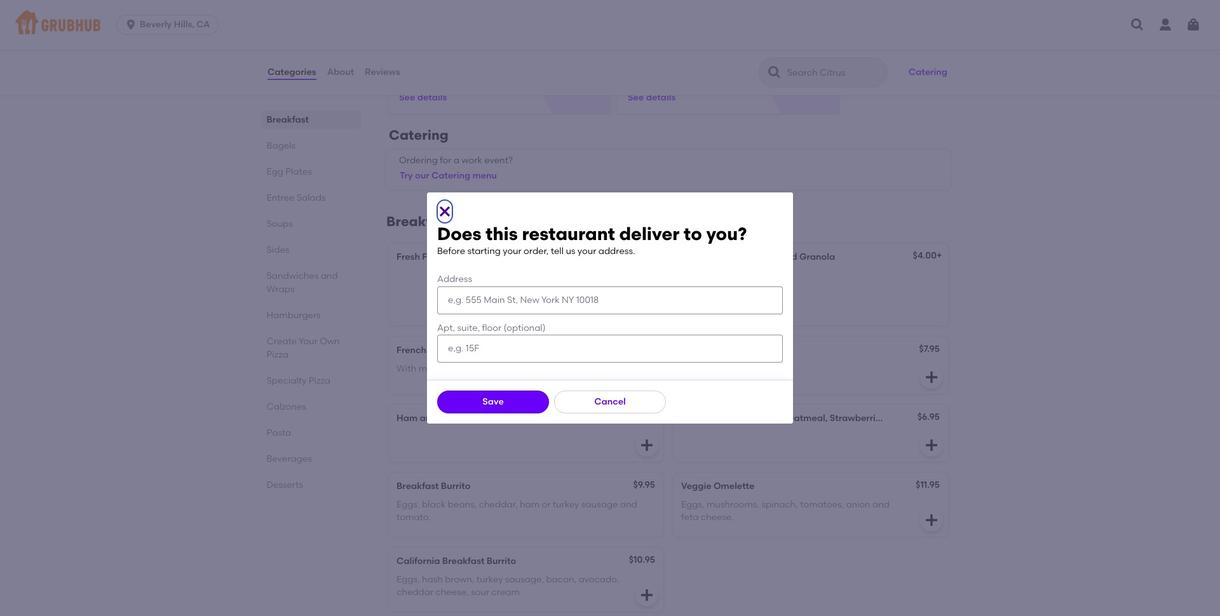 Task type: locate. For each thing, give the bounding box(es) containing it.
details
[[417, 92, 447, 103], [646, 92, 676, 103]]

california
[[397, 556, 440, 567]]

beans,
[[448, 499, 477, 510]]

2 more. from the left
[[639, 67, 664, 77]]

1 horizontal spatial of
[[735, 54, 744, 65]]

catering
[[909, 67, 948, 77], [389, 127, 448, 143], [431, 170, 470, 181]]

2 horizontal spatial or
[[628, 67, 637, 77]]

sandwich
[[747, 345, 790, 356]]

and
[[780, 252, 797, 263], [321, 271, 338, 282], [420, 413, 437, 424], [620, 499, 637, 510], [873, 499, 890, 510]]

2 offer from the left
[[628, 54, 650, 65]]

offer
[[399, 54, 421, 65], [628, 54, 650, 65]]

grilled cheese sandwich
[[681, 345, 790, 356]]

on for first
[[675, 54, 686, 65]]

+
[[937, 251, 942, 261]]

details for $5 off offer valid on first orders of $20 or more.
[[646, 92, 676, 103]]

valid inside $10 off offer valid on qualifying orders of $50 or more.
[[423, 54, 444, 65]]

0 horizontal spatial off
[[415, 39, 427, 50]]

on inside $10 off offer valid on qualifying orders of $50 or more.
[[446, 54, 457, 65]]

valid up the $50 in the top of the page
[[423, 54, 444, 65]]

0 horizontal spatial see details
[[399, 92, 447, 103]]

burrito
[[441, 481, 471, 492], [487, 556, 516, 567]]

off for $5 off
[[640, 39, 652, 50]]

svg image for $11.95
[[924, 513, 939, 528]]

1 vertical spatial cheese
[[439, 413, 472, 424]]

starting
[[467, 246, 501, 257]]

1 horizontal spatial fruit
[[758, 252, 778, 263]]

or right the $50 in the top of the page
[[427, 67, 436, 77]]

bananas.
[[533, 363, 574, 374]]

2 see details from the left
[[628, 92, 676, 103]]

1 horizontal spatial see
[[628, 92, 644, 103]]

fresh right with
[[733, 252, 756, 263]]

does this restaurant deliver to you? before starting your order, tell us your address.
[[437, 223, 747, 257]]

reviews
[[365, 67, 400, 77]]

1 see from the left
[[399, 92, 415, 103]]

breakfast up brown,
[[442, 556, 484, 567]]

deliver
[[619, 223, 680, 245]]

0 horizontal spatial fresh
[[397, 252, 420, 263]]

egg plates
[[267, 166, 312, 177]]

valid for $5 off
[[652, 54, 672, 65]]

eggs, inside eggs, mushrooms, spinach, tomatoes, onion and feta cheese.
[[681, 499, 704, 510]]

1 vertical spatial pizza
[[309, 376, 331, 386]]

0 horizontal spatial offer
[[399, 54, 421, 65]]

turkey left sausage in the bottom of the page
[[553, 499, 579, 510]]

1 horizontal spatial details
[[646, 92, 676, 103]]

tell
[[551, 246, 564, 257]]

on left first
[[675, 54, 686, 65]]

egg
[[267, 166, 284, 177]]

0 vertical spatial turkey
[[553, 499, 579, 510]]

on
[[446, 54, 457, 65], [675, 54, 686, 65]]

off right $10
[[415, 39, 427, 50]]

2 see details button from the left
[[628, 86, 676, 109]]

catering button
[[903, 58, 953, 86]]

beverly
[[140, 19, 172, 30]]

eggs, for eggs, mushrooms, spinach, tomatoes, onion and feta cheese.
[[681, 499, 704, 510]]

and right onion at the right bottom
[[873, 499, 890, 510]]

0 vertical spatial of
[[735, 54, 744, 65]]

1 horizontal spatial more.
[[639, 67, 664, 77]]

0 horizontal spatial details
[[417, 92, 447, 103]]

on left qualifying on the top left of page
[[446, 54, 457, 65]]

you?
[[706, 223, 747, 245]]

2 promo image from the left
[[780, 48, 827, 95]]

eggs, for eggs, hash brown, turkey sausage, bacon, avocado, cheddar cheese, sour cream
[[397, 574, 420, 585]]

details down the $50 in the top of the page
[[417, 92, 447, 103]]

0 vertical spatial cheese
[[712, 345, 745, 356]]

1 vertical spatial turkey
[[476, 574, 503, 585]]

0 horizontal spatial or
[[427, 67, 436, 77]]

beverly hills, ca
[[140, 19, 210, 30]]

1 horizontal spatial offer
[[628, 54, 650, 65]]

your
[[503, 246, 522, 257], [578, 246, 596, 257]]

details down $5 off offer valid on first orders of $20 or more.
[[646, 92, 676, 103]]

search icon image
[[767, 65, 782, 80]]

burrito up beans, on the left bottom of the page
[[441, 481, 471, 492]]

cheddar,
[[479, 499, 518, 510]]

1 horizontal spatial off
[[640, 39, 652, 50]]

svg image
[[1130, 17, 1145, 32], [437, 204, 452, 219], [639, 438, 655, 453], [924, 513, 939, 528], [639, 588, 655, 603]]

1 horizontal spatial orders
[[706, 54, 733, 65]]

1 fresh from the left
[[397, 252, 420, 263]]

us
[[566, 246, 575, 257]]

1 details from the left
[[417, 92, 447, 103]]

see details for $5 off offer valid on first orders of $20 or more.
[[628, 92, 676, 103]]

maple
[[419, 363, 446, 374]]

0 horizontal spatial orders
[[504, 54, 531, 65]]

2 on from the left
[[675, 54, 686, 65]]

1 vertical spatial burrito
[[487, 556, 516, 567]]

0 horizontal spatial on
[[446, 54, 457, 65]]

0 horizontal spatial your
[[503, 246, 522, 257]]

eggs, up cheddar
[[397, 574, 420, 585]]

valid inside $5 off offer valid on first orders of $20 or more.
[[652, 54, 672, 65]]

tomato.
[[397, 512, 431, 523]]

of
[[735, 54, 744, 65], [399, 67, 408, 77]]

2 valid from the left
[[652, 54, 672, 65]]

see details down the $50 in the top of the page
[[399, 92, 447, 103]]

eggs, inside eggs, black beans, cheddar, ham or turkey sausage and tomato.
[[397, 499, 420, 510]]

feta
[[681, 512, 699, 523]]

ham
[[397, 413, 418, 424]]

see details button for $10 off offer valid on qualifying orders of $50 or more.
[[399, 86, 447, 109]]

catering inside ordering for a work event? try our catering menu
[[431, 170, 470, 181]]

svg image for $10.95
[[639, 588, 655, 603]]

1 horizontal spatial promo image
[[780, 48, 827, 95]]

or right ham
[[542, 499, 551, 510]]

offer for $5
[[628, 54, 650, 65]]

with
[[712, 252, 731, 263]]

1 more. from the left
[[438, 67, 463, 77]]

1 see details button from the left
[[399, 86, 447, 109]]

more. inside $10 off offer valid on qualifying orders of $50 or more.
[[438, 67, 463, 77]]

or inside $5 off offer valid on first orders of $20 or more.
[[628, 67, 637, 77]]

0 horizontal spatial cheese
[[439, 413, 472, 424]]

0 horizontal spatial fruit
[[422, 252, 442, 263]]

categories
[[268, 67, 316, 77]]

fresh
[[397, 252, 420, 263], [733, 252, 756, 263]]

orders inside $5 off offer valid on first orders of $20 or more.
[[706, 54, 733, 65]]

and right the ham
[[420, 413, 437, 424]]

1 on from the left
[[446, 54, 457, 65]]

bagels
[[267, 140, 296, 151]]

2 off from the left
[[640, 39, 652, 50]]

valid left first
[[652, 54, 672, 65]]

2 fruit from the left
[[758, 252, 778, 263]]

fruit
[[422, 252, 442, 263], [758, 252, 778, 263]]

svg image for $8.50
[[639, 438, 655, 453]]

plates
[[286, 166, 312, 177]]

1 horizontal spatial on
[[675, 54, 686, 65]]

fresh left before
[[397, 252, 420, 263]]

valid for $10 off
[[423, 54, 444, 65]]

and inside eggs, mushrooms, spinach, tomatoes, onion and feta cheese.
[[873, 499, 890, 510]]

1 offer from the left
[[399, 54, 421, 65]]

eggs, up tomato.
[[397, 499, 420, 510]]

more. down main navigation navigation
[[639, 67, 664, 77]]

0 horizontal spatial pizza
[[267, 350, 289, 360]]

0 vertical spatial burrito
[[441, 481, 471, 492]]

create
[[267, 336, 297, 347]]

sandwiches
[[267, 271, 319, 282]]

svg image
[[1186, 17, 1201, 32], [125, 18, 137, 31], [639, 302, 655, 317], [639, 370, 655, 385], [924, 370, 939, 385], [924, 438, 939, 453]]

about
[[327, 67, 354, 77]]

save button
[[437, 391, 549, 414]]

create your own pizza
[[267, 336, 340, 360]]

1 valid from the left
[[423, 54, 444, 65]]

1 horizontal spatial valid
[[652, 54, 672, 65]]

offer for $10
[[399, 54, 421, 65]]

cheddar
[[397, 587, 433, 598]]

orders right first
[[706, 54, 733, 65]]

0 horizontal spatial promo image
[[552, 48, 598, 95]]

1 see details from the left
[[399, 92, 447, 103]]

0 horizontal spatial turkey
[[476, 574, 503, 585]]

0 horizontal spatial see details button
[[399, 86, 447, 109]]

and left granola
[[780, 252, 797, 263]]

2 fresh from the left
[[733, 252, 756, 263]]

see details button down $5
[[628, 86, 676, 109]]

pizza down create
[[267, 350, 289, 360]]

address
[[437, 274, 472, 285]]

2 vertical spatial catering
[[431, 170, 470, 181]]

and inside eggs, black beans, cheddar, ham or turkey sausage and tomato.
[[620, 499, 637, 510]]

fruit right with
[[758, 252, 778, 263]]

see details down $5
[[628, 92, 676, 103]]

eggs, for eggs, black beans, cheddar, ham or turkey sausage and tomato.
[[397, 499, 420, 510]]

1 horizontal spatial fresh
[[733, 252, 756, 263]]

hash
[[422, 574, 443, 585]]

0 horizontal spatial of
[[399, 67, 408, 77]]

2 see from the left
[[628, 92, 644, 103]]

sausage,
[[505, 574, 544, 585]]

eggs, inside eggs, hash brown, turkey sausage, bacon, avocado, cheddar cheese, sour cream
[[397, 574, 420, 585]]

of inside $5 off offer valid on first orders of $20 or more.
[[735, 54, 744, 65]]

and down the $9.95
[[620, 499, 637, 510]]

1 promo image from the left
[[552, 48, 598, 95]]

this
[[486, 223, 518, 245]]

of inside $10 off offer valid on qualifying orders of $50 or more.
[[399, 67, 408, 77]]

apt,
[[437, 323, 455, 333]]

order,
[[524, 246, 549, 257]]

$4.00
[[913, 251, 937, 261]]

and right sandwiches
[[321, 271, 338, 282]]

1 horizontal spatial see details
[[628, 92, 676, 103]]

see details button down the $50 in the top of the page
[[399, 86, 447, 109]]

your right 'us'
[[578, 246, 596, 257]]

suite,
[[457, 323, 480, 333]]

0 horizontal spatial more.
[[438, 67, 463, 77]]

or down $5
[[628, 67, 637, 77]]

1 vertical spatial of
[[399, 67, 408, 77]]

$11.95
[[916, 480, 940, 491]]

burrito up eggs, hash brown, turkey sausage, bacon, avocado, cheddar cheese, sour cream
[[487, 556, 516, 567]]

oatmeal,
[[787, 413, 828, 424]]

of left the $20
[[735, 54, 744, 65]]

1 orders from the left
[[504, 54, 531, 65]]

your down this
[[503, 246, 522, 257]]

see details button
[[399, 86, 447, 109], [628, 86, 676, 109]]

1 horizontal spatial or
[[542, 499, 551, 510]]

1 vertical spatial catering
[[389, 127, 448, 143]]

1 horizontal spatial pizza
[[309, 376, 331, 386]]

orders right qualifying on the top left of page
[[504, 54, 531, 65]]

$8.50
[[632, 412, 655, 423]]

1 horizontal spatial your
[[578, 246, 596, 257]]

onion
[[846, 499, 870, 510]]

brown sugar cinnamon oatmeal, strawberries, bananas
[[681, 413, 929, 424]]

or inside eggs, black beans, cheddar, ham or turkey sausage and tomato.
[[542, 499, 551, 510]]

see down $5
[[628, 92, 644, 103]]

2 your from the left
[[578, 246, 596, 257]]

1 horizontal spatial turkey
[[553, 499, 579, 510]]

bowl
[[444, 252, 465, 263]]

Search Citrus search field
[[786, 67, 883, 79]]

2 details from the left
[[646, 92, 676, 103]]

offer inside $10 off offer valid on qualifying orders of $50 or more.
[[399, 54, 421, 65]]

1 horizontal spatial see details button
[[628, 86, 676, 109]]

or inside $10 off offer valid on qualifying orders of $50 or more.
[[427, 67, 436, 77]]

categories button
[[267, 50, 317, 95]]

offer inside $5 off offer valid on first orders of $20 or more.
[[628, 54, 650, 65]]

more. down qualifying on the top left of page
[[438, 67, 463, 77]]

offer up the $50 in the top of the page
[[399, 54, 421, 65]]

off inside $10 off offer valid on qualifying orders of $50 or more.
[[415, 39, 427, 50]]

fresh fruit bowl
[[397, 252, 465, 263]]

0 vertical spatial catering
[[909, 67, 948, 77]]

turkey up sour
[[476, 574, 503, 585]]

cream
[[492, 587, 520, 598]]

breakfast
[[267, 114, 309, 125], [386, 214, 452, 230], [397, 481, 439, 492], [442, 556, 484, 567]]

svg image inside beverly hills, ca button
[[125, 18, 137, 31]]

see down the $50 in the top of the page
[[399, 92, 415, 103]]

0 horizontal spatial burrito
[[441, 481, 471, 492]]

brown
[[681, 413, 709, 424]]

fruit left the bowl
[[422, 252, 442, 263]]

valid
[[423, 54, 444, 65], [652, 54, 672, 65]]

cheese left croissant
[[439, 413, 472, 424]]

pasta
[[267, 428, 292, 438]]

beverages
[[267, 454, 312, 465]]

0 vertical spatial pizza
[[267, 350, 289, 360]]

more. inside $5 off offer valid on first orders of $20 or more.
[[639, 67, 664, 77]]

off inside $5 off offer valid on first orders of $20 or more.
[[640, 39, 652, 50]]

offer down $5
[[628, 54, 650, 65]]

off right $5
[[640, 39, 652, 50]]

or for $5 off
[[628, 67, 637, 77]]

cheese right grilled
[[712, 345, 745, 356]]

1 fruit from the left
[[422, 252, 442, 263]]

see
[[399, 92, 415, 103], [628, 92, 644, 103]]

2 orders from the left
[[706, 54, 733, 65]]

1 your from the left
[[503, 246, 522, 257]]

turkey inside eggs, black beans, cheddar, ham or turkey sausage and tomato.
[[553, 499, 579, 510]]

1 off from the left
[[415, 39, 427, 50]]

of left the $50 in the top of the page
[[399, 67, 408, 77]]

veggie omelette
[[681, 481, 755, 492]]

off for $10 off
[[415, 39, 427, 50]]

more.
[[438, 67, 463, 77], [639, 67, 664, 77]]

0 horizontal spatial valid
[[423, 54, 444, 65]]

orders inside $10 off offer valid on qualifying orders of $50 or more.
[[504, 54, 531, 65]]

pizza right specialty
[[309, 376, 331, 386]]

$5
[[628, 39, 638, 50]]

promo image
[[552, 48, 598, 95], [780, 48, 827, 95]]

0 horizontal spatial see
[[399, 92, 415, 103]]

on inside $5 off offer valid on first orders of $20 or more.
[[675, 54, 686, 65]]

eggs, up feta
[[681, 499, 704, 510]]



Task type: vqa. For each thing, say whether or not it's contained in the screenshot.
Beverly
yes



Task type: describe. For each thing, give the bounding box(es) containing it.
ordering
[[399, 155, 438, 166]]

brown,
[[445, 574, 474, 585]]

granola
[[799, 252, 835, 263]]

$7.95
[[919, 344, 940, 355]]

avocado,
[[579, 574, 619, 585]]

fresh fruit bowl image
[[568, 244, 663, 326]]

and inside sandwiches and wraps
[[321, 271, 338, 282]]

on for qualifying
[[446, 54, 457, 65]]

eggs, mushrooms, spinach, tomatoes, onion and feta cheese.
[[681, 499, 890, 523]]

catering inside "button"
[[909, 67, 948, 77]]

mushrooms,
[[707, 499, 759, 510]]

to
[[684, 223, 702, 245]]

$6.95
[[917, 412, 940, 423]]

promo image for offer valid on qualifying orders of $50 or more.
[[552, 48, 598, 95]]

toast
[[428, 345, 452, 356]]

try our catering menu button
[[394, 162, 503, 190]]

$10.95
[[629, 555, 655, 566]]

see for offer valid on qualifying orders of $50 or more.
[[399, 92, 415, 103]]

&
[[524, 363, 531, 374]]

does
[[437, 223, 481, 245]]

1 horizontal spatial cheese
[[712, 345, 745, 356]]

(optional)
[[504, 323, 546, 333]]

$10
[[399, 39, 413, 50]]

eggs, hash brown, turkey sausage, bacon, avocado, cheddar cheese, sour cream
[[397, 574, 619, 598]]

french toast
[[397, 345, 452, 356]]

hamburgers
[[267, 310, 321, 321]]

our
[[415, 170, 429, 181]]

reviews button
[[364, 50, 401, 95]]

syrup,
[[448, 363, 474, 374]]

svg image inside main navigation navigation
[[1130, 17, 1145, 32]]

floor
[[482, 323, 502, 333]]

ham
[[520, 499, 540, 510]]

orders for first
[[706, 54, 733, 65]]

breakfast up black
[[397, 481, 439, 492]]

bananas
[[890, 413, 929, 424]]

california breakfast burrito
[[397, 556, 516, 567]]

sugar
[[711, 413, 737, 424]]

orders for qualifying
[[504, 54, 531, 65]]

promo image for offer valid on first orders of $20 or more.
[[780, 48, 827, 95]]

for
[[440, 155, 452, 166]]

event?
[[484, 155, 513, 166]]

$9.95
[[633, 480, 655, 491]]

main navigation navigation
[[0, 0, 1220, 50]]

soups
[[267, 219, 293, 229]]

$50
[[410, 67, 425, 77]]

details for $10 off offer valid on qualifying orders of $50 or more.
[[417, 92, 447, 103]]

breakfast up the fresh fruit bowl
[[386, 214, 452, 230]]

more. for qualifying
[[438, 67, 463, 77]]

about button
[[326, 50, 355, 95]]

ham and cheese croissant
[[397, 413, 516, 424]]

salads
[[297, 193, 326, 203]]

tomatoes,
[[800, 499, 844, 510]]

cancel
[[594, 396, 626, 407]]

omelette
[[714, 481, 755, 492]]

wraps
[[267, 284, 295, 295]]

1 horizontal spatial burrito
[[487, 556, 516, 567]]

menu
[[473, 170, 497, 181]]

cinnamon
[[739, 413, 785, 424]]

qualifying
[[459, 54, 501, 65]]

calzones
[[267, 402, 307, 412]]

more. for first
[[639, 67, 664, 77]]

before
[[437, 246, 465, 257]]

address.
[[598, 246, 635, 257]]

see details for $10 off offer valid on qualifying orders of $50 or more.
[[399, 92, 447, 103]]

see for offer valid on first orders of $20 or more.
[[628, 92, 644, 103]]

restaurant
[[522, 223, 615, 245]]

first
[[688, 54, 704, 65]]

of for $50
[[399, 67, 408, 77]]

e,g. 15F search field
[[437, 335, 783, 363]]

veggie
[[681, 481, 711, 492]]

e,g. 555 Main St, New York NY 10018 search field
[[437, 286, 783, 314]]

$10 off offer valid on qualifying orders of $50 or more.
[[399, 39, 531, 77]]

strawberries,
[[830, 413, 888, 424]]

bacon,
[[546, 574, 576, 585]]

work
[[462, 155, 482, 166]]

$5 off offer valid on first orders of $20 or more.
[[628, 39, 761, 77]]

eggs, black beans, cheddar, ham or turkey sausage and tomato.
[[397, 499, 637, 523]]

$20
[[746, 54, 761, 65]]

entree salads
[[267, 193, 326, 203]]

specialty pizza
[[267, 376, 331, 386]]

apt, suite, floor (optional)
[[437, 323, 546, 333]]

with maple syrup, strawberry & bananas.
[[397, 363, 574, 374]]

sausage
[[581, 499, 618, 510]]

try
[[400, 170, 413, 181]]

pizza inside create your own pizza
[[267, 350, 289, 360]]

with
[[397, 363, 416, 374]]

strawberry
[[476, 363, 522, 374]]

yogurt with fresh fruit and granola
[[681, 252, 835, 263]]

or for $10 off
[[427, 67, 436, 77]]

of for $20
[[735, 54, 744, 65]]

grilled
[[681, 345, 710, 356]]

your
[[299, 336, 318, 347]]

own
[[320, 336, 340, 347]]

turkey inside eggs, hash brown, turkey sausage, bacon, avocado, cheddar cheese, sour cream
[[476, 574, 503, 585]]

breakfast up bagels
[[267, 114, 309, 125]]

hills,
[[174, 19, 194, 30]]

ca
[[197, 19, 210, 30]]

$4.00 +
[[913, 251, 942, 261]]

see details button for $5 off offer valid on first orders of $20 or more.
[[628, 86, 676, 109]]

cheese,
[[436, 587, 469, 598]]

sandwiches and wraps
[[267, 271, 338, 295]]

spinach,
[[762, 499, 798, 510]]



